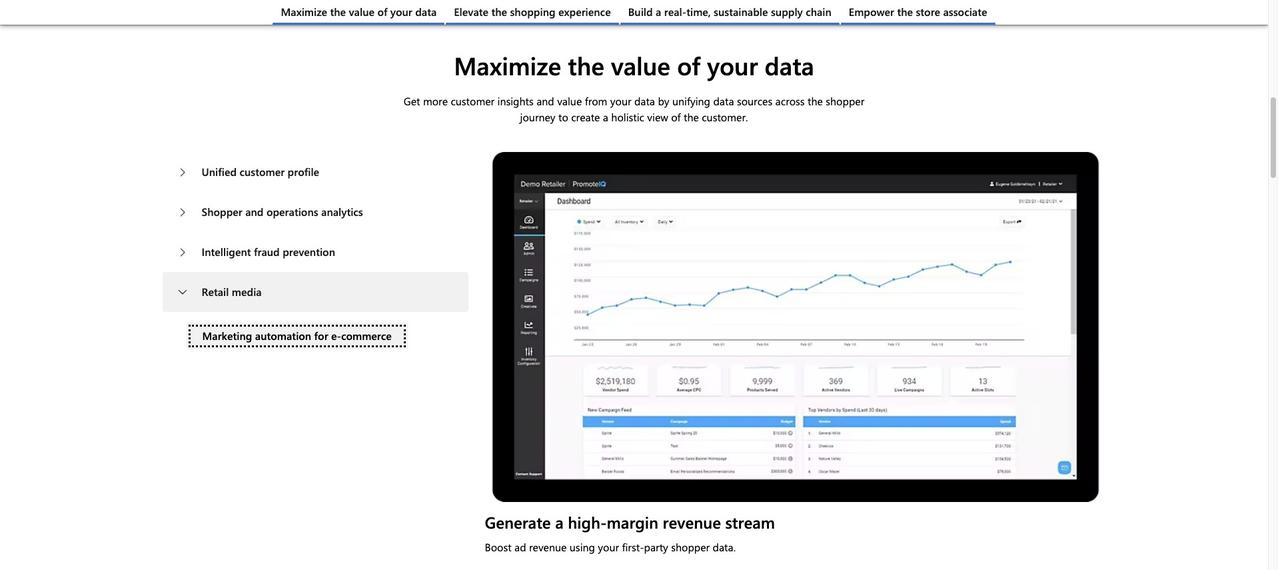 Task type: describe. For each thing, give the bounding box(es) containing it.
1 vertical spatial revenue
[[529, 540, 567, 554]]

build a real-time, sustainable supply chain
[[629, 5, 832, 19]]

unified
[[202, 165, 237, 179]]

data up across
[[765, 49, 815, 81]]

generate a high-margin revenue stream
[[485, 511, 776, 533]]

analytics
[[321, 205, 363, 219]]

marketing automation for e-commerce link
[[186, 323, 408, 350]]

marketing
[[202, 329, 252, 343]]

operations
[[267, 205, 318, 219]]

generate
[[485, 511, 551, 533]]

high-
[[568, 511, 607, 533]]

0 horizontal spatial shopper
[[672, 540, 710, 554]]

a dashboard displaying data in microsoft promoteiq. image
[[485, 152, 1107, 502]]

build
[[629, 5, 653, 19]]

intelligent fraud prevention button
[[162, 232, 469, 272]]

automation
[[255, 329, 312, 343]]

intelligent
[[202, 245, 251, 259]]

data inside microsoft-cloud-for-retail tab list
[[416, 5, 437, 19]]

elevate
[[454, 5, 489, 19]]

store
[[916, 5, 941, 19]]

for
[[314, 329, 328, 343]]

2 horizontal spatial value
[[611, 49, 671, 81]]

maximize inside microsoft-cloud-for-retail tab list
[[281, 5, 327, 19]]

unified customer profile button
[[162, 152, 469, 192]]

supply
[[771, 5, 803, 19]]

1 horizontal spatial maximize the value of your data
[[454, 49, 815, 81]]

boost
[[485, 540, 512, 554]]

your inside microsoft-cloud-for-retail tab list
[[391, 5, 413, 19]]

and inside the get more customer insights and value from your data by unifying data sources across the shopper journey to create a holistic view of the customer.
[[537, 94, 555, 108]]

data left by
[[635, 94, 656, 108]]

0 vertical spatial revenue
[[663, 511, 721, 533]]

data.
[[713, 540, 736, 554]]

associate
[[944, 5, 988, 19]]

marketing automation for e-commerce
[[202, 329, 392, 343]]

experience
[[559, 5, 611, 19]]

maximize the value of your data link
[[273, 0, 445, 25]]

shopping
[[510, 5, 556, 19]]

ad
[[515, 540, 527, 554]]

view
[[648, 110, 669, 124]]

elevate the shopping experience
[[454, 5, 611, 19]]

media
[[232, 285, 262, 299]]

marketing automation for e-commerce tab list
[[184, 323, 408, 382]]

profile
[[288, 165, 319, 179]]

commerce
[[341, 329, 392, 343]]

retail media button
[[162, 272, 469, 312]]

real-
[[665, 5, 687, 19]]

empower the store associate link
[[841, 0, 996, 25]]

shopper and operations analytics button
[[162, 192, 469, 232]]

value inside the get more customer insights and value from your data by unifying data sources across the shopper journey to create a holistic view of the customer.
[[558, 94, 582, 108]]



Task type: locate. For each thing, give the bounding box(es) containing it.
from
[[585, 94, 608, 108]]

more customer
[[423, 94, 495, 108]]

0 horizontal spatial maximize the value of your data
[[281, 5, 437, 19]]

0 vertical spatial and
[[537, 94, 555, 108]]

0 vertical spatial value
[[349, 5, 375, 19]]

shopper right across
[[826, 94, 865, 108]]

customer
[[240, 165, 285, 179]]

to
[[559, 110, 569, 124]]

value inside maximize the value of your data link
[[349, 5, 375, 19]]

customer.
[[702, 110, 748, 124]]

data
[[416, 5, 437, 19], [765, 49, 815, 81], [635, 94, 656, 108], [714, 94, 735, 108]]

party
[[645, 540, 669, 554]]

your inside the get more customer insights and value from your data by unifying data sources across the shopper journey to create a holistic view of the customer.
[[611, 94, 632, 108]]

shopper
[[826, 94, 865, 108], [672, 540, 710, 554]]

a
[[656, 5, 662, 19], [603, 110, 609, 124], [556, 511, 564, 533]]

stream
[[726, 511, 776, 533]]

a for real-
[[656, 5, 662, 19]]

1 horizontal spatial and
[[537, 94, 555, 108]]

a inside the get more customer insights and value from your data by unifying data sources across the shopper journey to create a holistic view of the customer.
[[603, 110, 609, 124]]

1 vertical spatial value
[[611, 49, 671, 81]]

shopper inside the get more customer insights and value from your data by unifying data sources across the shopper journey to create a holistic view of the customer.
[[826, 94, 865, 108]]

0 horizontal spatial revenue
[[529, 540, 567, 554]]

sustainable
[[714, 5, 769, 19]]

elevate the shopping experience link
[[446, 0, 619, 25]]

shopper and operations analytics
[[202, 205, 363, 219]]

2 vertical spatial value
[[558, 94, 582, 108]]

across
[[776, 94, 805, 108]]

empower
[[849, 5, 895, 19]]

1 vertical spatial shopper
[[672, 540, 710, 554]]

sources
[[737, 94, 773, 108]]

1 horizontal spatial revenue
[[663, 511, 721, 533]]

shopper
[[202, 205, 243, 219]]

of inside the get more customer insights and value from your data by unifying data sources across the shopper journey to create a holistic view of the customer.
[[672, 110, 681, 124]]

1 horizontal spatial maximize
[[454, 49, 562, 81]]

chain
[[806, 5, 832, 19]]

of inside maximize the value of your data link
[[378, 5, 388, 19]]

2 vertical spatial a
[[556, 511, 564, 533]]

0 vertical spatial maximize the value of your data
[[281, 5, 437, 19]]

revenue up 'data.'
[[663, 511, 721, 533]]

a inside tab list
[[656, 5, 662, 19]]

insights
[[498, 94, 534, 108]]

1 vertical spatial and
[[246, 205, 264, 219]]

intelligent fraud prevention
[[202, 245, 335, 259]]

create
[[572, 110, 600, 124]]

first-
[[622, 540, 645, 554]]

2 horizontal spatial a
[[656, 5, 662, 19]]

holistic
[[612, 110, 645, 124]]

0 horizontal spatial a
[[556, 511, 564, 533]]

get
[[404, 94, 420, 108]]

maximize the value of your data
[[281, 5, 437, 19], [454, 49, 815, 81]]

e-
[[331, 329, 341, 343]]

shopper left 'data.'
[[672, 540, 710, 554]]

build a real-time, sustainable supply chain link
[[621, 0, 840, 25]]

by
[[658, 94, 670, 108]]

a left 'high-'
[[556, 511, 564, 533]]

get more customer insights and value from your data by unifying data sources across the shopper journey to create a holistic view of the customer.
[[404, 94, 865, 124]]

1 vertical spatial maximize
[[454, 49, 562, 81]]

maximize the value of your data inside microsoft-cloud-for-retail tab list
[[281, 5, 437, 19]]

maximize
[[281, 5, 327, 19], [454, 49, 562, 81]]

value
[[349, 5, 375, 19], [611, 49, 671, 81], [558, 94, 582, 108]]

data up customer.
[[714, 94, 735, 108]]

fraud
[[254, 245, 280, 259]]

2 vertical spatial of
[[672, 110, 681, 124]]

journey
[[521, 110, 556, 124]]

0 vertical spatial shopper
[[826, 94, 865, 108]]

a for high-
[[556, 511, 564, 533]]

retail media
[[202, 285, 262, 299]]

margin
[[607, 511, 659, 533]]

a left real-
[[656, 5, 662, 19]]

0 vertical spatial a
[[656, 5, 662, 19]]

1 horizontal spatial value
[[558, 94, 582, 108]]

empower the store associate
[[849, 5, 988, 19]]

time,
[[687, 5, 711, 19]]

unified customer profile
[[202, 165, 319, 179]]

0 horizontal spatial value
[[349, 5, 375, 19]]

a down the from at top left
[[603, 110, 609, 124]]

unifying
[[673, 94, 711, 108]]

and right the shopper
[[246, 205, 264, 219]]

1 vertical spatial a
[[603, 110, 609, 124]]

retail
[[202, 285, 229, 299]]

0 vertical spatial of
[[378, 5, 388, 19]]

1 horizontal spatial a
[[603, 110, 609, 124]]

0 horizontal spatial and
[[246, 205, 264, 219]]

0 vertical spatial maximize
[[281, 5, 327, 19]]

revenue
[[663, 511, 721, 533], [529, 540, 567, 554]]

boost ad revenue using your first-party shopper data.
[[485, 540, 736, 554]]

of
[[378, 5, 388, 19], [678, 49, 701, 81], [672, 110, 681, 124]]

microsoft-cloud-for-retail tab list
[[0, 0, 1269, 25]]

1 vertical spatial maximize the value of your data
[[454, 49, 815, 81]]

1 horizontal spatial shopper
[[826, 94, 865, 108]]

revenue right ad
[[529, 540, 567, 554]]

1 vertical spatial of
[[678, 49, 701, 81]]

your
[[391, 5, 413, 19], [708, 49, 758, 81], [611, 94, 632, 108], [598, 540, 620, 554]]

using
[[570, 540, 595, 554]]

and up journey
[[537, 94, 555, 108]]

and
[[537, 94, 555, 108], [246, 205, 264, 219]]

data left elevate
[[416, 5, 437, 19]]

the inside 'link'
[[898, 5, 914, 19]]

0 horizontal spatial maximize
[[281, 5, 327, 19]]

and inside dropdown button
[[246, 205, 264, 219]]

the
[[330, 5, 346, 19], [492, 5, 507, 19], [898, 5, 914, 19], [568, 49, 605, 81], [808, 94, 823, 108], [684, 110, 699, 124]]

prevention
[[283, 245, 335, 259]]



Task type: vqa. For each thing, say whether or not it's contained in the screenshot.
across
yes



